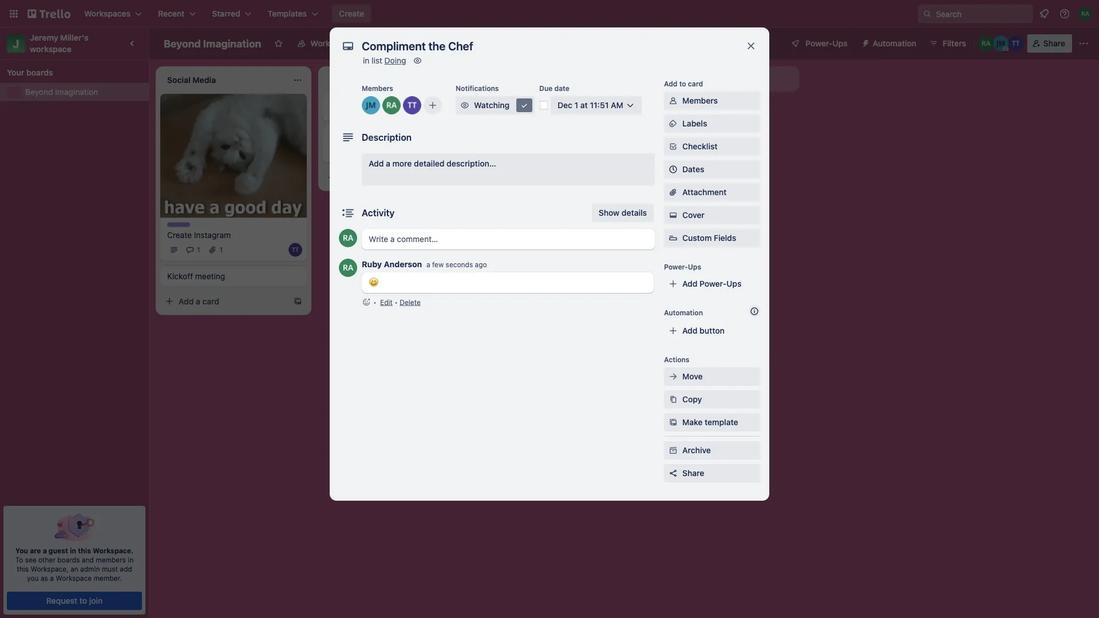 Task type: describe. For each thing, give the bounding box(es) containing it.
copy link
[[664, 390, 760, 409]]

power- inside power-ups button
[[806, 39, 833, 48]]

chef
[[391, 131, 408, 141]]

add inside button
[[664, 74, 679, 84]]

create button
[[332, 5, 371, 23]]

0 vertical spatial terry turtle (terryturtle) image
[[403, 96, 421, 115]]

add a card for create from template… icon to the right's add a card button
[[504, 104, 545, 113]]

make template link
[[664, 413, 760, 432]]

back to home image
[[27, 5, 70, 23]]

meeting
[[195, 271, 225, 281]]

a left more
[[386, 159, 390, 168]]

1 vertical spatial power-
[[664, 263, 688, 271]]

add
[[120, 565, 132, 573]]

a left mark due date as complete option
[[521, 104, 526, 113]]

card up members link
[[688, 80, 703, 88]]

sm image for labels
[[668, 118, 679, 129]]

0 horizontal spatial list
[[372, 56, 382, 65]]

sm image for automation
[[857, 34, 873, 50]]

visible
[[355, 39, 379, 48]]

boards inside you are a guest in this workspace. to see other boards and members in this workspace, an admin must add you as a workspace member.
[[57, 556, 80, 564]]

template
[[705, 418, 738, 427]]

to for card
[[679, 80, 686, 88]]

1 vertical spatial create from template… image
[[456, 173, 465, 182]]

guest
[[49, 547, 68, 555]]

thoughts
[[330, 99, 361, 107]]

show
[[599, 208, 620, 218]]

1 vertical spatial power-ups
[[664, 263, 701, 271]]

add to card
[[664, 80, 703, 88]]

power-ups inside power-ups button
[[806, 39, 848, 48]]

j
[[13, 37, 19, 50]]

add button
[[682, 326, 725, 336]]

sm image for move
[[668, 371, 679, 382]]

jeremy miller's workspace
[[30, 33, 91, 54]]

members link
[[664, 92, 760, 110]]

filters button
[[926, 34, 970, 53]]

list inside button
[[713, 74, 724, 84]]

dec 1 at 11:51 am button
[[551, 96, 642, 115]]

compliment the chef link
[[330, 131, 463, 142]]

sm image down board
[[412, 55, 423, 66]]

ago
[[475, 261, 487, 269]]

0 vertical spatial boards
[[26, 68, 53, 77]]

due date
[[539, 84, 570, 92]]

kickoff
[[167, 271, 193, 281]]

board
[[408, 39, 430, 48]]

cover link
[[664, 206, 760, 224]]

card for create from template… icon to the right
[[528, 104, 545, 113]]

instagram
[[194, 230, 231, 240]]

anderson
[[384, 260, 422, 269]]

edit link
[[380, 298, 393, 306]]

automation inside button
[[873, 39, 917, 48]]

you
[[27, 574, 39, 582]]

another
[[681, 74, 711, 84]]

ups inside button
[[833, 39, 848, 48]]

1 inside dec 1 checkbox
[[358, 147, 361, 155]]

few
[[432, 261, 444, 269]]

jeremy miller (jeremymiller198) image
[[435, 144, 449, 158]]

sm image for members
[[668, 95, 679, 106]]

custom
[[682, 233, 712, 243]]

labels link
[[664, 115, 760, 133]]

doing link
[[385, 56, 406, 65]]

1 down instagram
[[220, 246, 223, 254]]

1 vertical spatial beyond
[[25, 87, 53, 97]]

create for create instagram
[[167, 230, 192, 240]]

0 horizontal spatial imagination
[[55, 87, 98, 97]]

1 inside dec 1 at 11:51 am button
[[575, 100, 578, 110]]

add reaction image
[[362, 297, 371, 308]]

your
[[7, 68, 24, 77]]

a inside ruby anderson a few seconds ago
[[427, 261, 430, 269]]

other
[[38, 556, 56, 564]]

11:51
[[590, 100, 609, 110]]

details
[[622, 208, 647, 218]]

description…
[[447, 159, 496, 168]]

request to join button
[[7, 592, 142, 610]]

a few seconds ago link
[[427, 261, 487, 269]]

Board name text field
[[158, 34, 267, 53]]

date
[[555, 84, 570, 92]]

notifications
[[456, 84, 499, 92]]

attachment button
[[664, 183, 760, 202]]

add inside 'link'
[[682, 279, 698, 289]]

kickoff meeting link
[[167, 270, 300, 282]]

copy
[[682, 395, 702, 404]]

thoughts thinking
[[330, 99, 361, 116]]

a down kickoff meeting
[[196, 297, 200, 306]]

sm image left mark due date as complete option
[[519, 100, 530, 111]]

open information menu image
[[1059, 8, 1071, 19]]

custom fields
[[682, 233, 736, 243]]

activity
[[362, 208, 395, 218]]

add a more detailed description… link
[[362, 153, 655, 186]]

1 vertical spatial ups
[[688, 263, 701, 271]]

beyond inside the board name text box
[[164, 37, 201, 50]]

add button button
[[664, 322, 760, 340]]

card for the bottom create from template… icon
[[365, 173, 382, 182]]

miller's
[[60, 33, 89, 42]]

a right are on the left of the page
[[43, 547, 47, 555]]

add a card button for create from template… image
[[160, 292, 289, 311]]

at
[[581, 100, 588, 110]]

the
[[377, 131, 389, 141]]

0 notifications image
[[1037, 7, 1051, 21]]

actions
[[664, 356, 690, 364]]

add a card button for the bottom create from template… icon
[[323, 168, 451, 187]]

thinking
[[330, 106, 361, 116]]

board link
[[388, 34, 437, 53]]

make template
[[682, 418, 738, 427]]

card for create from template… image
[[202, 297, 219, 306]]

create for create
[[339, 9, 364, 18]]

checklist link
[[664, 137, 760, 156]]

add members to card image
[[428, 100, 437, 111]]

to for join
[[79, 596, 87, 606]]

workspace.
[[93, 547, 134, 555]]

add a card for add a card button for the bottom create from template… icon
[[341, 173, 382, 182]]

you are a guest in this workspace. to see other boards and members in this workspace, an admin must add you as a workspace member.
[[15, 547, 134, 582]]

delete link
[[400, 298, 421, 306]]

detailed
[[414, 159, 445, 168]]

jeremy
[[30, 33, 58, 42]]

edit • delete
[[380, 298, 421, 306]]

sm image for archive
[[668, 445, 679, 456]]

to
[[15, 556, 23, 564]]



Task type: locate. For each thing, give the bounding box(es) containing it.
in list doing
[[363, 56, 406, 65]]

add a card button down due
[[486, 100, 614, 118]]

0 vertical spatial add a card
[[504, 104, 545, 113]]

2 vertical spatial add a card
[[179, 297, 219, 306]]

0 vertical spatial to
[[679, 80, 686, 88]]

0 vertical spatial this
[[78, 547, 91, 555]]

a down dec 1
[[358, 173, 363, 182]]

jeremy miller (jeremymiller198) image down search field
[[993, 35, 1009, 52]]

1 vertical spatial jeremy miller (jeremymiller198) image
[[362, 96, 380, 115]]

1 vertical spatial imagination
[[55, 87, 98, 97]]

beyond imagination inside the board name text box
[[164, 37, 261, 50]]

an
[[70, 565, 78, 573]]

add a card down kickoff meeting
[[179, 297, 219, 306]]

Dec 1 checkbox
[[330, 144, 365, 158]]

share button down archive link
[[664, 464, 760, 483]]

0 horizontal spatial jeremy miller (jeremymiller198) image
[[362, 96, 380, 115]]

add a card
[[504, 104, 545, 113], [341, 173, 382, 182], [179, 297, 219, 306]]

workspace,
[[31, 565, 69, 573]]

cover
[[682, 210, 705, 220]]

dec inside checkbox
[[344, 147, 356, 155]]

ruby
[[362, 260, 382, 269]]

admin
[[80, 565, 100, 573]]

show details link
[[592, 204, 654, 222]]

delete
[[400, 298, 421, 306]]

this
[[78, 547, 91, 555], [17, 565, 29, 573]]

sm image inside automation button
[[857, 34, 873, 50]]

sm image inside cover link
[[668, 210, 679, 221]]

add a more detailed description…
[[369, 159, 496, 168]]

0 vertical spatial share
[[1044, 39, 1066, 48]]

2 horizontal spatial in
[[363, 56, 369, 65]]

0 vertical spatial create from template… image
[[618, 104, 628, 113]]

1 horizontal spatial this
[[78, 547, 91, 555]]

create from template… image right 11:51
[[618, 104, 628, 113]]

1 horizontal spatial list
[[713, 74, 724, 84]]

move link
[[664, 368, 760, 386]]

make
[[682, 418, 703, 427]]

1 vertical spatial this
[[17, 565, 29, 573]]

members down another
[[682, 96, 718, 105]]

1 horizontal spatial automation
[[873, 39, 917, 48]]

share
[[1044, 39, 1066, 48], [682, 469, 704, 478]]

archive link
[[664, 441, 760, 460]]

0 horizontal spatial add a card button
[[160, 292, 289, 311]]

1 vertical spatial list
[[713, 74, 724, 84]]

0 vertical spatial share button
[[1028, 34, 1072, 53]]

primary element
[[0, 0, 1099, 27]]

must
[[102, 565, 118, 573]]

watching
[[474, 100, 510, 110]]

share left 'show menu' image
[[1044, 39, 1066, 48]]

show details
[[599, 208, 647, 218]]

to up members link
[[679, 80, 686, 88]]

a
[[521, 104, 526, 113], [386, 159, 390, 168], [358, 173, 363, 182], [427, 261, 430, 269], [196, 297, 200, 306], [43, 547, 47, 555], [50, 574, 54, 582]]

2 vertical spatial add a card button
[[160, 292, 289, 311]]

members
[[96, 556, 126, 564]]

0 horizontal spatial create from template… image
[[456, 173, 465, 182]]

1 left at
[[575, 100, 578, 110]]

terry turtle (terryturtle) image
[[1008, 35, 1024, 52], [289, 243, 302, 257]]

to inside request to join "button"
[[79, 596, 87, 606]]

add
[[664, 74, 679, 84], [664, 80, 678, 88], [504, 104, 519, 113], [369, 159, 384, 168], [341, 173, 356, 182], [682, 279, 698, 289], [179, 297, 194, 306], [682, 326, 698, 336]]

customize views image
[[443, 38, 454, 49]]

list
[[372, 56, 382, 65], [713, 74, 724, 84]]

workspace
[[311, 39, 353, 48], [56, 574, 92, 582]]

1 vertical spatial automation
[[664, 309, 703, 317]]

automation button
[[857, 34, 923, 53]]

sm image down notifications
[[459, 100, 471, 111]]

imagination down your boards with 1 items element on the top
[[55, 87, 98, 97]]

2 vertical spatial ups
[[727, 279, 742, 289]]

sm image inside the make template link
[[668, 417, 679, 428]]

1 horizontal spatial power-ups
[[806, 39, 848, 48]]

ups inside 'link'
[[727, 279, 742, 289]]

request to join
[[46, 596, 103, 606]]

1 vertical spatial terry turtle (terryturtle) image
[[419, 144, 433, 158]]

0 horizontal spatial share button
[[664, 464, 760, 483]]

0 vertical spatial terry turtle (terryturtle) image
[[1008, 35, 1024, 52]]

1 horizontal spatial share
[[1044, 39, 1066, 48]]

0 vertical spatial add a card button
[[486, 100, 614, 118]]

create instagram
[[167, 230, 231, 240]]

Search field
[[932, 5, 1032, 22]]

sm image down actions at the right bottom of the page
[[668, 371, 679, 382]]

1 horizontal spatial ups
[[727, 279, 742, 289]]

Mark due date as complete checkbox
[[539, 101, 549, 110]]

workspace visible
[[311, 39, 379, 48]]

terry turtle (terryturtle) image up detailed
[[419, 144, 433, 158]]

1 horizontal spatial members
[[682, 96, 718, 105]]

custom fields button
[[664, 232, 760, 244]]

add power-ups
[[682, 279, 742, 289]]

sm image for watching
[[459, 100, 471, 111]]

in
[[363, 56, 369, 65], [70, 547, 76, 555], [128, 556, 134, 564]]

0 horizontal spatial power-
[[664, 263, 688, 271]]

1 horizontal spatial workspace
[[311, 39, 353, 48]]

create inside create instagram link
[[167, 230, 192, 240]]

1
[[575, 100, 578, 110], [358, 147, 361, 155], [381, 147, 384, 155], [197, 246, 200, 254], [220, 246, 223, 254]]

dec inside button
[[558, 100, 573, 110]]

0 vertical spatial members
[[362, 84, 393, 92]]

2 horizontal spatial add a card
[[504, 104, 545, 113]]

workspace inside button
[[311, 39, 353, 48]]

add another list
[[664, 74, 724, 84]]

this down to at bottom
[[17, 565, 29, 573]]

show menu image
[[1078, 38, 1090, 49]]

watching button
[[456, 96, 535, 115]]

0 vertical spatial imagination
[[203, 37, 261, 50]]

0 horizontal spatial share
[[682, 469, 704, 478]]

sm image for make template
[[668, 417, 679, 428]]

search image
[[923, 9, 932, 18]]

boards
[[26, 68, 53, 77], [57, 556, 80, 564]]

sm image
[[857, 34, 873, 50], [412, 55, 423, 66], [668, 141, 679, 152], [668, 210, 679, 221], [668, 371, 679, 382], [668, 394, 679, 405]]

workspace inside you are a guest in this workspace. to see other boards and members in this workspace, an admin must add you as a workspace member.
[[56, 574, 92, 582]]

0 horizontal spatial in
[[70, 547, 76, 555]]

power-ups button
[[783, 34, 855, 53]]

sm image inside move link
[[668, 371, 679, 382]]

automation left filters button
[[873, 39, 917, 48]]

to left join
[[79, 596, 87, 606]]

0 vertical spatial list
[[372, 56, 382, 65]]

sm image inside labels link
[[668, 118, 679, 129]]

create
[[339, 9, 364, 18], [167, 230, 192, 240]]

1 horizontal spatial imagination
[[203, 37, 261, 50]]

dec
[[558, 100, 573, 110], [344, 147, 356, 155]]

add a card down dec 1
[[341, 173, 382, 182]]

request
[[46, 596, 77, 606]]

attachment
[[682, 188, 727, 197]]

add a card for add a card button corresponding to create from template… image
[[179, 297, 219, 306]]

0 horizontal spatial create
[[167, 230, 192, 240]]

1 horizontal spatial boards
[[57, 556, 80, 564]]

1 horizontal spatial create
[[339, 9, 364, 18]]

1 horizontal spatial share button
[[1028, 34, 1072, 53]]

list right another
[[713, 74, 724, 84]]

0 horizontal spatial automation
[[664, 309, 703, 317]]

1 vertical spatial beyond imagination
[[25, 87, 98, 97]]

1 horizontal spatial in
[[128, 556, 134, 564]]

imagination left 'star or unstar board' image
[[203, 37, 261, 50]]

1 horizontal spatial terry turtle (terryturtle) image
[[1008, 35, 1024, 52]]

1 horizontal spatial add a card button
[[323, 168, 451, 187]]

your boards
[[7, 68, 53, 77]]

terry turtle (terryturtle) image left "add members to card" image at the top left of page
[[403, 96, 421, 115]]

and
[[82, 556, 94, 564]]

1 horizontal spatial power-
[[700, 279, 727, 289]]

workspace down an
[[56, 574, 92, 582]]

None text field
[[356, 35, 734, 56]]

workspace
[[30, 44, 72, 54]]

0 horizontal spatial terry turtle (terryturtle) image
[[289, 243, 302, 257]]

power- inside add power-ups 'link'
[[700, 279, 727, 289]]

beyond
[[164, 37, 201, 50], [25, 87, 53, 97]]

color: bold red, title: "thoughts" element
[[330, 98, 361, 107]]

your boards with 1 items element
[[7, 66, 136, 80]]

imagination
[[203, 37, 261, 50], [55, 87, 98, 97]]

dec for dec 1 at 11:51 am
[[558, 100, 573, 110]]

0 horizontal spatial power-ups
[[664, 263, 701, 271]]

0 horizontal spatial workspace
[[56, 574, 92, 582]]

dec down compliment
[[344, 147, 356, 155]]

more
[[393, 159, 412, 168]]

0 horizontal spatial ups
[[688, 263, 701, 271]]

terry turtle (terryturtle) image up create from template… image
[[289, 243, 302, 257]]

1 vertical spatial boards
[[57, 556, 80, 564]]

2 horizontal spatial ups
[[833, 39, 848, 48]]

ups down fields
[[727, 279, 742, 289]]

sm image down the add to card
[[668, 95, 679, 106]]

color: purple, title: none image
[[167, 222, 190, 227]]

0 vertical spatial ups
[[833, 39, 848, 48]]

1 vertical spatial add a card button
[[323, 168, 451, 187]]

thinking link
[[330, 105, 463, 117]]

compliment the chef
[[330, 131, 408, 141]]

1 vertical spatial dec
[[344, 147, 356, 155]]

add a card button down kickoff meeting link
[[160, 292, 289, 311]]

jeremy miller (jeremymiller198) image
[[993, 35, 1009, 52], [362, 96, 380, 115]]

1 horizontal spatial to
[[679, 80, 686, 88]]

1 vertical spatial in
[[70, 547, 76, 555]]

sm image for checklist
[[668, 141, 679, 152]]

workspace left visible
[[311, 39, 353, 48]]

add inside button
[[682, 326, 698, 336]]

share button
[[1028, 34, 1072, 53], [664, 464, 760, 483]]

kickoff meeting
[[167, 271, 225, 281]]

imagination inside the board name text box
[[203, 37, 261, 50]]

add a card button up activity
[[323, 168, 451, 187]]

card down due
[[528, 104, 545, 113]]

workspace visible button
[[290, 34, 386, 53]]

create from template… image down description…
[[456, 173, 465, 182]]

terry turtle (terryturtle) image down search field
[[1008, 35, 1024, 52]]

ruby anderson (rubyanderson7) image
[[451, 144, 465, 158]]

•
[[395, 298, 398, 306]]

0 vertical spatial jeremy miller (jeremymiller198) image
[[993, 35, 1009, 52]]

create up "workspace visible"
[[339, 9, 364, 18]]

am
[[611, 100, 623, 110]]

sm image inside checklist link
[[668, 141, 679, 152]]

1 horizontal spatial jeremy miller (jeremymiller198) image
[[993, 35, 1009, 52]]

1 vertical spatial add a card
[[341, 173, 382, 182]]

are
[[30, 547, 41, 555]]

sm image left copy on the right of the page
[[668, 394, 679, 405]]

labels
[[682, 119, 707, 128]]

share button down 0 notifications icon
[[1028, 34, 1072, 53]]

doing
[[385, 56, 406, 65]]

1 down create instagram
[[197, 246, 200, 254]]

0 horizontal spatial dec
[[344, 147, 356, 155]]

add a card button for create from template… icon to the right
[[486, 100, 614, 118]]

sm image for cover
[[668, 210, 679, 221]]

0 vertical spatial dec
[[558, 100, 573, 110]]

ups up add power-ups
[[688, 263, 701, 271]]

automation up the add button
[[664, 309, 703, 317]]

jeremy miller (jeremymiller198) image right thoughts thinking
[[362, 96, 380, 115]]

in right guest
[[70, 547, 76, 555]]

add another list button
[[644, 66, 799, 92]]

0 vertical spatial beyond
[[164, 37, 201, 50]]

1 down compliment
[[358, 147, 361, 155]]

2 vertical spatial in
[[128, 556, 134, 564]]

sm image inside archive link
[[668, 445, 679, 456]]

fields
[[714, 233, 736, 243]]

0 horizontal spatial beyond imagination
[[25, 87, 98, 97]]

boards up an
[[57, 556, 80, 564]]

dec 1 at 11:51 am
[[558, 100, 623, 110]]

terry turtle (terryturtle) image
[[403, 96, 421, 115], [419, 144, 433, 158]]

1 horizontal spatial add a card
[[341, 173, 382, 182]]

1 horizontal spatial beyond
[[164, 37, 201, 50]]

card down meeting
[[202, 297, 219, 306]]

1 vertical spatial share
[[682, 469, 704, 478]]

seconds
[[446, 261, 473, 269]]

sm image for copy
[[668, 394, 679, 405]]

0 horizontal spatial add a card
[[179, 297, 219, 306]]

sm image left archive
[[668, 445, 679, 456]]

0 vertical spatial create
[[339, 9, 364, 18]]

sm image left make on the right
[[668, 417, 679, 428]]

create down color: purple, title: none icon
[[167, 230, 192, 240]]

sm image inside the copy "link"
[[668, 394, 679, 405]]

1 horizontal spatial dec
[[558, 100, 573, 110]]

dec for dec 1
[[344, 147, 356, 155]]

2 horizontal spatial add a card button
[[486, 100, 614, 118]]

description
[[362, 132, 412, 143]]

in up add
[[128, 556, 134, 564]]

sm image inside members link
[[668, 95, 679, 106]]

1 vertical spatial to
[[79, 596, 87, 606]]

sm image right power-ups button
[[857, 34, 873, 50]]

member.
[[94, 574, 122, 582]]

0 horizontal spatial members
[[362, 84, 393, 92]]

0 horizontal spatial this
[[17, 565, 29, 573]]

grinning image
[[369, 277, 379, 287]]

a right as
[[50, 574, 54, 582]]

create from template… image
[[618, 104, 628, 113], [456, 173, 465, 182]]

sm image left the cover
[[668, 210, 679, 221]]

0 vertical spatial beyond imagination
[[164, 37, 261, 50]]

dates
[[682, 165, 704, 174]]

2 vertical spatial power-
[[700, 279, 727, 289]]

1 horizontal spatial create from template… image
[[618, 104, 628, 113]]

sm image left checklist
[[668, 141, 679, 152]]

0 horizontal spatial to
[[79, 596, 87, 606]]

boards right your
[[26, 68, 53, 77]]

dates button
[[664, 160, 760, 179]]

star or unstar board image
[[274, 39, 283, 48]]

list left doing
[[372, 56, 382, 65]]

beyond imagination link
[[25, 86, 142, 98]]

add a card down due
[[504, 104, 545, 113]]

Write a comment text field
[[362, 229, 655, 250]]

ups left automation button in the right top of the page
[[833, 39, 848, 48]]

2 horizontal spatial power-
[[806, 39, 833, 48]]

in down visible
[[363, 56, 369, 65]]

1 down description
[[381, 147, 384, 155]]

this up and
[[78, 547, 91, 555]]

members
[[362, 84, 393, 92], [682, 96, 718, 105]]

1 vertical spatial share button
[[664, 464, 760, 483]]

0 vertical spatial power-
[[806, 39, 833, 48]]

sm image left labels
[[668, 118, 679, 129]]

share down archive
[[682, 469, 704, 478]]

0 vertical spatial automation
[[873, 39, 917, 48]]

join
[[89, 596, 103, 606]]

dec down date
[[558, 100, 573, 110]]

1 vertical spatial members
[[682, 96, 718, 105]]

card up activity
[[365, 173, 382, 182]]

members down the in list doing
[[362, 84, 393, 92]]

0 vertical spatial in
[[363, 56, 369, 65]]

a left the few
[[427, 261, 430, 269]]

sm image
[[668, 95, 679, 106], [459, 100, 471, 111], [519, 100, 530, 111], [668, 118, 679, 129], [668, 417, 679, 428], [668, 445, 679, 456]]

create from template… image
[[293, 297, 302, 306]]

create inside "create" 'button'
[[339, 9, 364, 18]]

1 vertical spatial terry turtle (terryturtle) image
[[289, 243, 302, 257]]

edit
[[380, 298, 393, 306]]

ruby anderson (rubyanderson7) image
[[1079, 7, 1092, 21], [978, 35, 994, 52], [382, 96, 401, 115], [339, 229, 357, 247], [339, 259, 357, 277]]

archive
[[682, 446, 711, 455]]

0 horizontal spatial beyond
[[25, 87, 53, 97]]

1 vertical spatial workspace
[[56, 574, 92, 582]]

1 horizontal spatial beyond imagination
[[164, 37, 261, 50]]

0 horizontal spatial boards
[[26, 68, 53, 77]]



Task type: vqa. For each thing, say whether or not it's contained in the screenshot.
Due
yes



